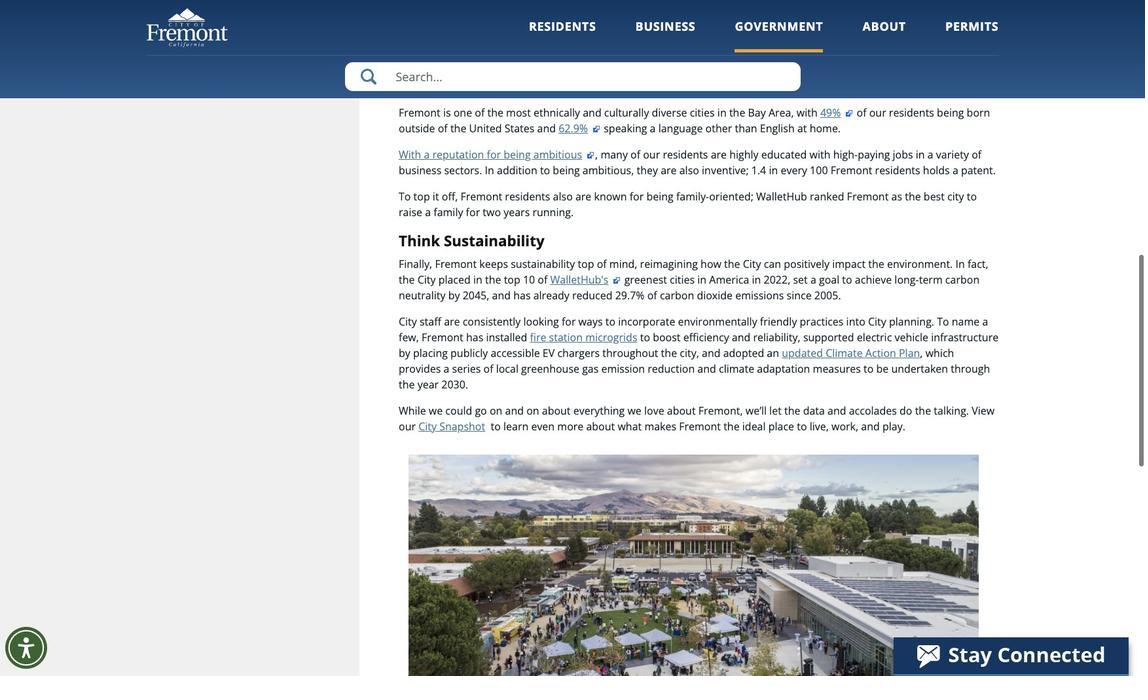 Task type: locate. For each thing, give the bounding box(es) containing it.
being left born on the right top
[[938, 106, 965, 120]]

at inside fremont's broad range of quality, affordable commercial real estate as well as its access to an educated, talented workforce make it an attractive home for any industry, including household names such as seagate, tesla, and meta. take a look at our
[[431, 47, 441, 61]]

are inside the 'to top it off, fremont residents also are known for being family-oriented; wallethub ranked fremont as the best city to raise a family for two years running.'
[[576, 189, 592, 204]]

a inside city staff are consistently looking for ways to incorporate environmentally friendly practices into city planning. to name a few, fremont has installed
[[983, 314, 989, 329]]

in right 1.4
[[769, 163, 779, 178]]

1 vertical spatial has
[[466, 330, 484, 344]]

for right known
[[630, 189, 644, 204]]

to left live,
[[798, 419, 808, 434]]

paying
[[858, 147, 891, 162]]

city left can
[[743, 257, 762, 271]]

think for think people
[[399, 73, 440, 93]]

2 horizontal spatial an
[[842, 15, 855, 30]]

on up even
[[527, 403, 540, 418]]

our inside fremont's broad range of quality, affordable commercial real estate as well as its access to an educated, talented workforce make it an attractive home for any industry, including household names such as seagate, tesla, and meta. take a look at our
[[443, 47, 460, 61]]

to inside the 'to top it off, fremont residents also are known for being family-oriented; wallethub ranked fremont as the best city to raise a family for two years running.'
[[968, 189, 978, 204]]

fire station microgrids link
[[530, 330, 638, 344]]

our down while
[[399, 419, 416, 434]]

it up 'investment' at the top left
[[481, 31, 487, 46]]

of inside , which provides a series of local greenhouse gas emission reduction and climate adaptation measures to be undertaken through the year 2030.
[[484, 361, 494, 376]]

to inside , which provides a series of local greenhouse gas emission reduction and climate adaptation measures to be undertaken through the year 2030.
[[864, 361, 874, 376]]

2 on from the left
[[527, 403, 540, 418]]

the down keeps
[[485, 272, 502, 287]]

a left the 'look'
[[399, 47, 405, 61]]

culturally
[[605, 106, 650, 120]]

being inside , many of our residents are highly educated with high-paying jobs in a variety of business sectors. in addition to being ambitious, they are also inventive; 1.4 in every 100 fremont residents holds a patent.
[[553, 163, 580, 178]]

1 vertical spatial also
[[553, 189, 573, 204]]

fremont inside finally, fremont keeps sustainability top of mind, reimagining how the city can positively impact the environment. in fact, the city placed in the top 10 of
[[435, 257, 477, 271]]

0 vertical spatial think
[[399, 73, 440, 93]]

0 vertical spatial in
[[485, 163, 495, 178]]

of up they
[[631, 147, 641, 162]]

access
[[795, 15, 827, 30]]

robust
[[721, 47, 753, 61]]

0 horizontal spatial to
[[399, 189, 411, 204]]

0 horizontal spatial an
[[490, 31, 502, 46]]

0 vertical spatial to
[[399, 189, 411, 204]]

it inside the 'to top it off, fremont residents also are known for being family-oriented; wallethub ranked fremont as the best city to raise a family for two years running.'
[[433, 189, 439, 204]]

in inside finally, fremont keeps sustainability top of mind, reimagining how the city can positively impact the environment. in fact, the city placed in the top 10 of
[[956, 257, 966, 271]]

on
[[490, 403, 503, 418], [527, 403, 540, 418]]

publicly
[[451, 346, 488, 360]]

a inside fremont's broad range of quality, affordable commercial real estate as well as its access to an educated, talented workforce make it an attractive home for any industry, including household names such as seagate, tesla, and meta. take a look at our
[[399, 47, 405, 61]]

1 vertical spatial it
[[433, 189, 439, 204]]

being inside the 'to top it off, fremont residents also are known for being family-oriented; wallethub ranked fremont as the best city to raise a family for two years running.'
[[647, 189, 674, 204]]

1 horizontal spatial on
[[527, 403, 540, 418]]

residents
[[529, 18, 597, 34]]

to up raise
[[399, 189, 411, 204]]

0 horizontal spatial has
[[466, 330, 484, 344]]

residents inside the 'to top it off, fremont residents also are known for being family-oriented; wallethub ranked fremont as the best city to raise a family for two years running.'
[[505, 189, 551, 204]]

has inside city staff are consistently looking for ways to incorporate environmentally friendly practices into city planning. to name a few, fremont has installed
[[466, 330, 484, 344]]

1 vertical spatial top
[[578, 257, 595, 271]]

1 think from the top
[[399, 73, 440, 93]]

, left many
[[596, 147, 598, 162]]

0 horizontal spatial carbon
[[660, 288, 695, 303]]

of our residents being born outside of the united states and
[[399, 106, 991, 136]]

about up city snapshot to learn even more about what makes fremont the ideal place to live, work, and play. at the bottom of the page
[[667, 403, 696, 418]]

goal
[[820, 272, 840, 287]]

at right the 'look'
[[431, 47, 441, 61]]

0 vertical spatial also
[[680, 163, 700, 178]]

more right even
[[558, 419, 584, 434]]

a down diverse
[[650, 121, 656, 136]]

fremont up placed
[[435, 257, 477, 271]]

1 horizontal spatial top
[[504, 272, 521, 287]]

0 horizontal spatial also
[[553, 189, 573, 204]]

being down they
[[647, 189, 674, 204]]

for down united
[[487, 147, 501, 162]]

0 horizontal spatial it
[[433, 189, 439, 204]]

1 horizontal spatial to
[[938, 314, 950, 329]]

to right access
[[830, 15, 840, 30]]

and inside fremont's broad range of quality, affordable commercial real estate as well as its access to an educated, talented workforce make it an attractive home for any industry, including household names such as seagate, tesla, and meta. take a look at our
[[918, 31, 937, 46]]

a
[[399, 47, 405, 61], [650, 121, 656, 136], [424, 147, 430, 162], [928, 147, 934, 162], [953, 163, 959, 178], [425, 205, 431, 220], [811, 272, 817, 287], [983, 314, 989, 329], [444, 361, 450, 376]]

to down impact
[[843, 272, 853, 287]]

jobs
[[893, 147, 914, 162]]

a right raise
[[425, 205, 431, 220]]

updated climate action plan link
[[782, 346, 921, 360]]

incorporate
[[619, 314, 676, 329]]

1 horizontal spatial also
[[680, 163, 700, 178]]

wallethub
[[757, 189, 808, 204]]

affordable
[[565, 15, 615, 30]]

0 horizontal spatial we
[[429, 403, 443, 418]]

as up household at the top of page
[[732, 15, 743, 30]]

of down 'greenest'
[[648, 288, 658, 303]]

0 vertical spatial environment.
[[806, 47, 872, 61]]

think people
[[399, 73, 494, 93]]

a inside , which provides a series of local greenhouse gas emission reduction and climate adaptation measures to be undertaken through the year 2030.
[[444, 361, 450, 376]]

city up neutrality
[[418, 272, 436, 287]]

with inside , many of our residents are highly educated with high-paying jobs in a variety of business sectors. in addition to being ambitious, they are also inventive; 1.4 in every 100 fremont residents holds a patent.
[[810, 147, 831, 162]]

0 horizontal spatial fremont's
[[399, 15, 448, 30]]

environment. down such
[[806, 47, 872, 61]]

ranked
[[811, 189, 845, 204]]

an down range
[[490, 31, 502, 46]]

0 horizontal spatial at
[[431, 47, 441, 61]]

united
[[469, 121, 502, 136]]

fremont down fremont,
[[680, 419, 721, 434]]

commercial
[[618, 15, 675, 30]]

to left the name
[[938, 314, 950, 329]]

0 vertical spatial top
[[414, 189, 430, 204]]

1.4
[[752, 163, 767, 178]]

0 vertical spatial by
[[449, 288, 460, 303]]

top left 10 at left top
[[504, 272, 521, 287]]

as right such
[[830, 31, 841, 46]]

are right they
[[661, 163, 677, 178]]

finally, fremont keeps sustainability top of mind, reimagining how the city can positively impact the environment. in fact, the city placed in the top 10 of
[[399, 257, 989, 287]]

, for which
[[921, 346, 924, 360]]

and down city, in the right bottom of the page
[[698, 361, 717, 376]]

it inside fremont's broad range of quality, affordable commercial real estate as well as its access to an educated, talented workforce make it an attractive home for any industry, including household names such as seagate, tesla, and meta. take a look at our
[[481, 31, 487, 46]]

long-
[[895, 272, 920, 287]]

in up 2045,
[[474, 272, 483, 287]]

sectors.
[[445, 163, 483, 178]]

1 vertical spatial ,
[[921, 346, 924, 360]]

and inside , which provides a series of local greenhouse gas emission reduction and climate adaptation measures to be undertaken through the year 2030.
[[698, 361, 717, 376]]

residents inside of our residents being born outside of the united states and
[[890, 106, 935, 120]]

to
[[399, 189, 411, 204], [938, 314, 950, 329]]

for
[[584, 31, 599, 46], [487, 147, 501, 162], [630, 189, 644, 204], [466, 205, 480, 220], [562, 314, 576, 329]]

has up publicly
[[466, 330, 484, 344]]

with a reputation for being ambitious
[[399, 147, 583, 162]]

efficiency
[[684, 330, 730, 344]]

0 horizontal spatial environment.
[[806, 47, 872, 61]]

for up station
[[562, 314, 576, 329]]

in left fact,
[[956, 257, 966, 271]]

the down one
[[451, 121, 467, 136]]

to
[[830, 15, 840, 30], [568, 47, 578, 61], [540, 163, 551, 178], [968, 189, 978, 204], [843, 272, 853, 287], [606, 314, 616, 329], [641, 330, 651, 344], [864, 361, 874, 376], [491, 419, 501, 434], [798, 419, 808, 434]]

term
[[920, 272, 943, 287]]

broad
[[451, 15, 480, 30]]

by down "few," at the left of page
[[399, 346, 411, 360]]

investment
[[463, 47, 518, 61]]

are left known
[[576, 189, 592, 204]]

of left local
[[484, 361, 494, 376]]

greenest cities in america in 2022, set a goal to achieve long-term carbon neutrality by 2045, and has already reduced 29.7% of carbon dioxide emissions since 2005.
[[399, 272, 980, 303]]

the left best at the top of page
[[906, 189, 922, 204]]

2 horizontal spatial top
[[578, 257, 595, 271]]

snapshot
[[440, 419, 486, 434]]

reduced
[[573, 288, 613, 303]]

learn left even
[[504, 419, 529, 434]]

1 vertical spatial fremont's
[[669, 47, 718, 61]]

0 horizontal spatial by
[[399, 346, 411, 360]]

0 vertical spatial it
[[481, 31, 487, 46]]

measures
[[813, 361, 861, 376]]

the up reduction
[[662, 346, 678, 360]]

fire
[[530, 330, 547, 344]]

0 vertical spatial fremont's
[[399, 15, 448, 30]]

1 horizontal spatial an
[[767, 346, 780, 360]]

, up undertaken
[[921, 346, 924, 360]]

seagate,
[[843, 31, 885, 46]]

more
[[609, 47, 635, 61], [558, 419, 584, 434]]

1 vertical spatial by
[[399, 346, 411, 360]]

1 horizontal spatial ,
[[921, 346, 924, 360]]

electric
[[857, 330, 893, 344]]

learn down any at right top
[[581, 47, 606, 61]]

to left be
[[864, 361, 874, 376]]

49%
[[821, 106, 842, 120]]

to up microgrids at the right of page
[[606, 314, 616, 329]]

also up "family-"
[[680, 163, 700, 178]]

1 vertical spatial in
[[956, 257, 966, 271]]

0 vertical spatial an
[[842, 15, 855, 30]]

to inside to boost efficiency and reliability, supported electric vehicle infrastructure by placing publicly accessible ev chargers throughout the city, and adopted an
[[641, 330, 651, 344]]

1 horizontal spatial by
[[449, 288, 460, 303]]

could
[[446, 403, 473, 418]]

1 vertical spatial at
[[798, 121, 808, 136]]

are right staff
[[444, 314, 460, 329]]

climate
[[719, 361, 755, 376]]

by down placed
[[449, 288, 460, 303]]

the up united
[[488, 106, 504, 120]]

we up city snapshot link
[[429, 403, 443, 418]]

data
[[804, 403, 826, 418]]

1 on from the left
[[490, 403, 503, 418]]

1 horizontal spatial more
[[609, 47, 635, 61]]

variety
[[937, 147, 970, 162]]

to down incorporate
[[641, 330, 651, 344]]

to boost efficiency and reliability, supported electric vehicle infrastructure by placing publicly accessible ev chargers throughout the city, and adopted an
[[399, 330, 999, 360]]

investment profile
[[463, 47, 552, 61]]

a inside greenest cities in america in 2022, set a goal to achieve long-term carbon neutrality by 2045, and has already reduced 29.7% of carbon dioxide emissions since 2005.
[[811, 272, 817, 287]]

for inside fremont's broad range of quality, affordable commercial real estate as well as its access to an educated, talented workforce make it an attractive home for any industry, including household names such as seagate, tesla, and meta. take a look at our
[[584, 31, 599, 46]]

1 vertical spatial more
[[558, 419, 584, 434]]

1 vertical spatial to
[[938, 314, 950, 329]]

by
[[449, 288, 460, 303], [399, 346, 411, 360]]

1 horizontal spatial in
[[956, 257, 966, 271]]

1 horizontal spatial we
[[628, 403, 642, 418]]

1 horizontal spatial environment.
[[888, 257, 954, 271]]

action
[[866, 346, 897, 360]]

such
[[804, 31, 827, 46]]

the inside , which provides a series of local greenhouse gas emission reduction and climate adaptation measures to be undertaken through the year 2030.
[[399, 377, 415, 392]]

city snapshot to learn even more about what makes fremont the ideal place to live, work, and play.
[[419, 419, 906, 434]]

ambitious,
[[583, 163, 634, 178]]

, for many
[[596, 147, 598, 162]]

think
[[399, 73, 440, 93], [399, 231, 440, 251]]

1 we from the left
[[429, 403, 443, 418]]

an down reliability,
[[767, 346, 780, 360]]

residents up years
[[505, 189, 551, 204]]

environment. up the term
[[888, 257, 954, 271]]

carbon down cities
[[660, 288, 695, 303]]

0 vertical spatial carbon
[[946, 272, 980, 287]]

we up what
[[628, 403, 642, 418]]

accolades
[[850, 403, 898, 418]]

fremont is one of the most ethnically and culturally diverse cities in the bay area, with 49%
[[399, 106, 842, 120]]

placing
[[413, 346, 448, 360]]

, inside , which provides a series of local greenhouse gas emission reduction and climate adaptation measures to be undertaken through the year 2030.
[[921, 346, 924, 360]]

2005.
[[815, 288, 842, 303]]

2 vertical spatial top
[[504, 272, 521, 287]]

placed
[[439, 272, 471, 287]]

work,
[[832, 419, 859, 434]]

to right city
[[968, 189, 978, 204]]

, inside , many of our residents are highly educated with high-paying jobs in a variety of business sectors. in addition to being ambitious, they are also inventive; 1.4 in every 100 fremont residents holds a patent.
[[596, 147, 598, 162]]

2 think from the top
[[399, 231, 440, 251]]

in inside , many of our residents are highly educated with high-paying jobs in a variety of business sectors. in addition to being ambitious, they are also inventive; 1.4 in every 100 fremont residents holds a patent.
[[485, 163, 495, 178]]

residents up jobs
[[890, 106, 935, 120]]

business link
[[636, 18, 696, 52]]

it left off, at left
[[433, 189, 439, 204]]

0 horizontal spatial on
[[490, 403, 503, 418]]

1 horizontal spatial it
[[481, 31, 487, 46]]

our down make
[[443, 47, 460, 61]]

0 vertical spatial has
[[514, 288, 531, 303]]

a right the name
[[983, 314, 989, 329]]

1 horizontal spatial has
[[514, 288, 531, 303]]

and up work,
[[828, 403, 847, 418]]

more down any at right top
[[609, 47, 635, 61]]

0 vertical spatial more
[[609, 47, 635, 61]]

for down "affordable"
[[584, 31, 599, 46]]

english
[[761, 121, 795, 136]]

being inside of our residents being born outside of the united states and
[[938, 106, 965, 120]]

home
[[553, 31, 582, 46]]

an up seagate,
[[842, 15, 855, 30]]

are inside city staff are consistently looking for ways to incorporate environmentally friendly practices into city planning. to name a few, fremont has installed
[[444, 314, 460, 329]]

1 vertical spatial learn
[[504, 419, 529, 434]]

and down talented
[[918, 31, 937, 46]]

100
[[811, 163, 829, 178]]

0 vertical spatial at
[[431, 47, 441, 61]]

let
[[770, 403, 782, 418]]

0 horizontal spatial ,
[[596, 147, 598, 162]]

of up united
[[475, 106, 485, 120]]

top up raise
[[414, 189, 430, 204]]

1 vertical spatial environment.
[[888, 257, 954, 271]]

climate
[[826, 346, 863, 360]]

0 horizontal spatial top
[[414, 189, 430, 204]]

of up attractive
[[514, 15, 523, 30]]

view
[[972, 403, 995, 418]]

1 horizontal spatial learn
[[581, 47, 606, 61]]

and right 2045,
[[492, 288, 511, 303]]

environment. inside finally, fremont keeps sustainability top of mind, reimagining how the city can positively impact the environment. in fact, the city placed in the top 10 of
[[888, 257, 954, 271]]

a up 2030.
[[444, 361, 450, 376]]

bay
[[749, 106, 766, 120]]

fremont right ranked
[[848, 189, 889, 204]]

think up finally,
[[399, 231, 440, 251]]

1 vertical spatial think
[[399, 231, 440, 251]]

cities in
[[690, 106, 727, 120]]

vehicle
[[895, 330, 929, 344]]

ways
[[579, 314, 603, 329]]

to inside , many of our residents are highly educated with high-paying jobs in a variety of business sectors. in addition to being ambitious, they are also inventive; 1.4 in every 100 fremont residents holds a patent.
[[540, 163, 551, 178]]

to inside greenest cities in america in 2022, set a goal to achieve long-term carbon neutrality by 2045, and has already reduced 29.7% of carbon dioxide emissions since 2005.
[[843, 272, 853, 287]]

2 vertical spatial an
[[767, 346, 780, 360]]

think down the 'look'
[[399, 73, 440, 93]]

with up 100
[[810, 147, 831, 162]]

ethnically
[[534, 106, 581, 120]]

2030.
[[442, 377, 469, 392]]

oriented;
[[710, 189, 754, 204]]

in down with a reputation for being ambitious on the top of page
[[485, 163, 495, 178]]

0 horizontal spatial learn
[[504, 419, 529, 434]]

0 horizontal spatial in
[[485, 163, 495, 178]]

the down provides
[[399, 377, 415, 392]]

1 vertical spatial with
[[810, 147, 831, 162]]

cities
[[670, 272, 695, 287]]

0 vertical spatial ,
[[596, 147, 598, 162]]

holds
[[924, 163, 951, 178]]

fremont inside , many of our residents are highly educated with high-paying jobs in a variety of business sectors. in addition to being ambitious, they are also inventive; 1.4 in every 100 fremont residents holds a patent.
[[831, 163, 873, 178]]

makes
[[645, 419, 677, 434]]

be
[[877, 361, 889, 376]]

it
[[481, 31, 487, 46], [433, 189, 439, 204]]



Task type: describe. For each thing, give the bounding box(es) containing it.
while
[[399, 403, 426, 418]]

and inside greenest cities in america in 2022, set a goal to achieve long-term carbon neutrality by 2045, and has already reduced 29.7% of carbon dioxide emissions since 2005.
[[492, 288, 511, 303]]

city snapshot link
[[419, 419, 486, 434]]

achieve
[[856, 272, 893, 287]]

even
[[532, 419, 555, 434]]

quality,
[[526, 15, 562, 30]]

throughout
[[603, 346, 659, 360]]

everything
[[574, 403, 625, 418]]

fremont's inside fremont's broad range of quality, affordable commercial real estate as well as its access to an educated, talented workforce make it an attractive home for any industry, including household names such as seagate, tesla, and meta. take a look at our
[[399, 15, 448, 30]]

sustainability
[[444, 231, 545, 251]]

49% link
[[821, 106, 855, 120]]

raise
[[399, 205, 423, 220]]

of left mind,
[[597, 257, 607, 271]]

finally,
[[399, 257, 433, 271]]

reimagining
[[641, 257, 698, 271]]

many
[[601, 147, 628, 162]]

of right 10 at left top
[[538, 272, 548, 287]]

and down "accolades"
[[862, 419, 880, 434]]

city down while
[[419, 419, 437, 434]]

permits link
[[946, 18, 1000, 52]]

to inside fremont's broad range of quality, affordable commercial real estate as well as its access to an educated, talented workforce make it an attractive home for any industry, including household names such as seagate, tesla, and meta. take a look at our
[[830, 15, 840, 30]]

how
[[701, 257, 722, 271]]

of up patent.
[[972, 147, 982, 162]]

in down how
[[698, 272, 707, 287]]

has inside greenest cities in america in 2022, set a goal to achieve long-term carbon neutrality by 2045, and has already reduced 29.7% of carbon dioxide emissions since 2005.
[[514, 288, 531, 303]]

city
[[948, 189, 965, 204]]

in up emissions
[[753, 272, 762, 287]]

the inside of our residents being born outside of the united states and
[[451, 121, 467, 136]]

most
[[507, 106, 531, 120]]

our inside , many of our residents are highly educated with high-paying jobs in a variety of business sectors. in addition to being ambitious, they are also inventive; 1.4 in every 100 fremont residents holds a patent.
[[644, 147, 661, 162]]

can
[[764, 257, 782, 271]]

few,
[[399, 330, 419, 344]]

Search text field
[[345, 62, 801, 91]]

with a reputation for being ambitious link
[[399, 147, 596, 162]]

of inside greenest cities in america in 2022, set a goal to achieve long-term carbon neutrality by 2045, and has already reduced 29.7% of carbon dioxide emissions since 2005.
[[648, 288, 658, 303]]

are up 'inventive;'
[[711, 147, 727, 162]]

and up 62.9% link
[[583, 106, 602, 120]]

the inside the 'to top it off, fremont residents also are known for being family-oriented; wallethub ranked fremont as the best city to raise a family for two years running.'
[[906, 189, 922, 204]]

business
[[399, 163, 442, 178]]

updated
[[782, 346, 824, 360]]

adopted
[[724, 346, 765, 360]]

educated,
[[857, 15, 906, 30]]

names
[[769, 31, 802, 46]]

in inside finally, fremont keeps sustainability top of mind, reimagining how the city can positively impact the environment. in fact, the city placed in the top 10 of
[[474, 272, 483, 287]]

wallethub's
[[551, 272, 609, 287]]

in right jobs
[[916, 147, 926, 162]]

inventive;
[[702, 163, 749, 178]]

fremont up outside
[[399, 106, 441, 120]]

environmentally
[[678, 314, 758, 329]]

industry,
[[622, 31, 664, 46]]

microgrids
[[586, 330, 638, 344]]

which
[[926, 346, 955, 360]]

to inside the 'to top it off, fremont residents also are known for being family-oriented; wallethub ranked fremont as the best city to raise a family for two years running.'
[[399, 189, 411, 204]]

of down the is
[[438, 121, 448, 136]]

set
[[794, 272, 808, 287]]

residents down jobs
[[876, 163, 921, 178]]

of right the 49% "link"
[[857, 106, 867, 120]]

to inside city staff are consistently looking for ways to incorporate environmentally friendly practices into city planning. to name a few, fremont has installed
[[606, 314, 616, 329]]

chargers
[[558, 346, 600, 360]]

ambitious
[[534, 147, 583, 162]]

of inside fremont's broad range of quality, affordable commercial real estate as well as its access to an educated, talented workforce make it an attractive home for any industry, including household names such as seagate, tesla, and meta. take a look at our
[[514, 15, 523, 30]]

dioxide
[[697, 288, 733, 303]]

well
[[745, 15, 765, 30]]

series
[[452, 361, 481, 376]]

about down industry,
[[638, 47, 666, 61]]

also inside the 'to top it off, fremont residents also are known for being family-oriented; wallethub ranked fremont as the best city to raise a family for two years running.'
[[553, 189, 573, 204]]

the down finally,
[[399, 272, 415, 287]]

do
[[900, 403, 913, 418]]

1 vertical spatial carbon
[[660, 288, 695, 303]]

already
[[534, 288, 570, 303]]

one
[[454, 106, 472, 120]]

think for think sustainability
[[399, 231, 440, 251]]

as left its
[[767, 15, 778, 30]]

speaking
[[604, 121, 648, 136]]

the inside to boost efficiency and reliability, supported electric vehicle infrastructure by placing publicly accessible ev chargers throughout the city, and adopted an
[[662, 346, 678, 360]]

emission
[[602, 361, 645, 376]]

range
[[483, 15, 511, 30]]

the right the do
[[916, 403, 932, 418]]

1 vertical spatial an
[[490, 31, 502, 46]]

the right let
[[785, 403, 801, 418]]

1 horizontal spatial at
[[798, 121, 808, 136]]

boost
[[653, 330, 681, 344]]

sustainability
[[511, 257, 575, 271]]

by inside to boost efficiency and reliability, supported electric vehicle infrastructure by placing publicly accessible ev chargers throughout the city, and adopted an
[[399, 346, 411, 360]]

a up holds
[[928, 147, 934, 162]]

the up "achieve"
[[869, 257, 885, 271]]

our inside of our residents being born outside of the united states and
[[870, 106, 887, 120]]

our inside while we could go on and on about everything we love about fremont, we'll let the data and accolades do the talking. view our
[[399, 419, 416, 434]]

other
[[706, 121, 733, 136]]

a right the with
[[424, 147, 430, 162]]

workforce
[[399, 31, 448, 46]]

fact,
[[968, 257, 989, 271]]

through
[[952, 361, 991, 376]]

the down fremont,
[[724, 419, 740, 434]]

patent.
[[962, 163, 997, 178]]

undertaken
[[892, 361, 949, 376]]

meta.
[[939, 31, 967, 46]]

62.9%
[[559, 121, 588, 136]]

states
[[505, 121, 535, 136]]

speaking a language other than english at home.
[[602, 121, 841, 136]]

, many of our residents are highly educated with high-paying jobs in a variety of business sectors. in addition to being ambitious, they are also inventive; 1.4 in every 100 fremont residents holds a patent.
[[399, 147, 999, 178]]

and up adopted
[[732, 330, 751, 344]]

0 vertical spatial with
[[797, 106, 818, 120]]

keeps
[[480, 257, 508, 271]]

name
[[953, 314, 980, 329]]

fremont inside city staff are consistently looking for ways to incorporate environmentally friendly practices into city planning. to name a few, fremont has installed
[[422, 330, 464, 344]]

about up even
[[542, 403, 571, 418]]

positively
[[784, 257, 830, 271]]

diverse
[[652, 106, 688, 120]]

friendly
[[761, 314, 798, 329]]

about
[[863, 18, 907, 34]]

to down home
[[568, 47, 578, 61]]

known
[[595, 189, 627, 204]]

year
[[418, 377, 439, 392]]

reputation
[[433, 147, 484, 162]]

a down variety
[[953, 163, 959, 178]]

language
[[659, 121, 703, 136]]

we'll
[[746, 403, 767, 418]]

1 horizontal spatial fremont's
[[669, 47, 718, 61]]

to right snapshot
[[491, 419, 501, 434]]

city up "few," at the left of page
[[399, 314, 417, 329]]

being up addition
[[504, 147, 531, 162]]

also inside , many of our residents are highly educated with high-paying jobs in a variety of business sectors. in addition to being ambitious, they are also inventive; 1.4 in every 100 fremont residents holds a patent.
[[680, 163, 700, 178]]

fremont,
[[699, 403, 743, 418]]

and down efficiency
[[702, 346, 721, 360]]

for inside city staff are consistently looking for ways to incorporate environmentally friendly practices into city planning. to name a few, fremont has installed
[[562, 314, 576, 329]]

stay connected image
[[894, 638, 1128, 674]]

investment profile link
[[463, 47, 565, 61]]

residents down "language"
[[663, 147, 709, 162]]

about link
[[863, 18, 907, 52]]

running.
[[533, 205, 574, 220]]

and inside of our residents being born outside of the united states and
[[538, 121, 556, 136]]

city up electric
[[869, 314, 887, 329]]

view of community gathering with food trucks and the downtown event center including a roof full of solar panels with hills in the background image
[[409, 455, 979, 676]]

as inside the 'to top it off, fremont residents also are known for being family-oriented; wallethub ranked fremont as the best city to raise a family for two years running.'
[[892, 189, 903, 204]]

top inside the 'to top it off, fremont residents also are known for being family-oriented; wallethub ranked fremont as the best city to raise a family for two years running.'
[[414, 189, 430, 204]]

by inside greenest cities in america in 2022, set a goal to achieve long-term carbon neutrality by 2045, and has already reduced 29.7% of carbon dioxide emissions since 2005.
[[449, 288, 460, 303]]

the up than
[[730, 106, 746, 120]]

the up "america"
[[725, 257, 741, 271]]

2045,
[[463, 288, 490, 303]]

residents link
[[529, 18, 597, 52]]

to inside city staff are consistently looking for ways to incorporate environmentally friendly practices into city planning. to name a few, fremont has installed
[[938, 314, 950, 329]]

play.
[[883, 419, 906, 434]]

0 vertical spatial learn
[[581, 47, 606, 61]]

a inside the 'to top it off, fremont residents also are known for being family-oriented; wallethub ranked fremont as the best city to raise a family for two years running.'
[[425, 205, 431, 220]]

fremont up the two
[[461, 189, 503, 204]]

an inside to boost efficiency and reliability, supported electric vehicle infrastructure by placing publicly accessible ev chargers throughout the city, and adopted an
[[767, 346, 780, 360]]

america
[[710, 272, 750, 287]]

provides
[[399, 361, 441, 376]]

0 horizontal spatial more
[[558, 419, 584, 434]]

about down everything
[[587, 419, 615, 434]]

best
[[924, 189, 945, 204]]

accessible
[[491, 346, 540, 360]]

1 horizontal spatial carbon
[[946, 272, 980, 287]]

and right go
[[505, 403, 524, 418]]

2 we from the left
[[628, 403, 642, 418]]

staff
[[420, 314, 442, 329]]

place
[[769, 419, 795, 434]]

its
[[781, 15, 792, 30]]

, which provides a series of local greenhouse gas emission reduction and climate adaptation measures to be undertaken through the year 2030.
[[399, 346, 991, 392]]

for left the two
[[466, 205, 480, 220]]



Task type: vqa. For each thing, say whether or not it's contained in the screenshot.
best
yes



